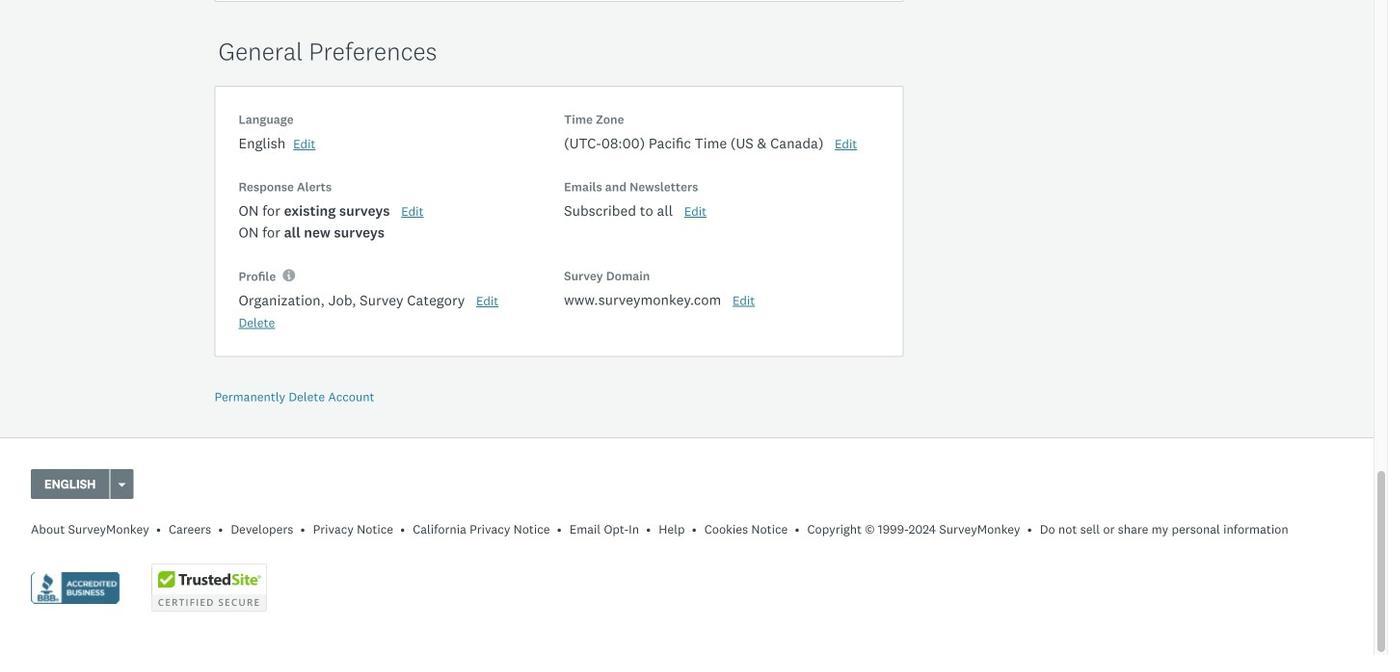 Task type: vqa. For each thing, say whether or not it's contained in the screenshot.
TrustedSite helps keep you safe from identity theft, credit card fraud, spyware, spam, viruses and online scams image
yes



Task type: describe. For each thing, give the bounding box(es) containing it.
trustedsite helps keep you safe from identity theft, credit card fraud, spyware, spam, viruses and online scams image
[[151, 564, 267, 612]]



